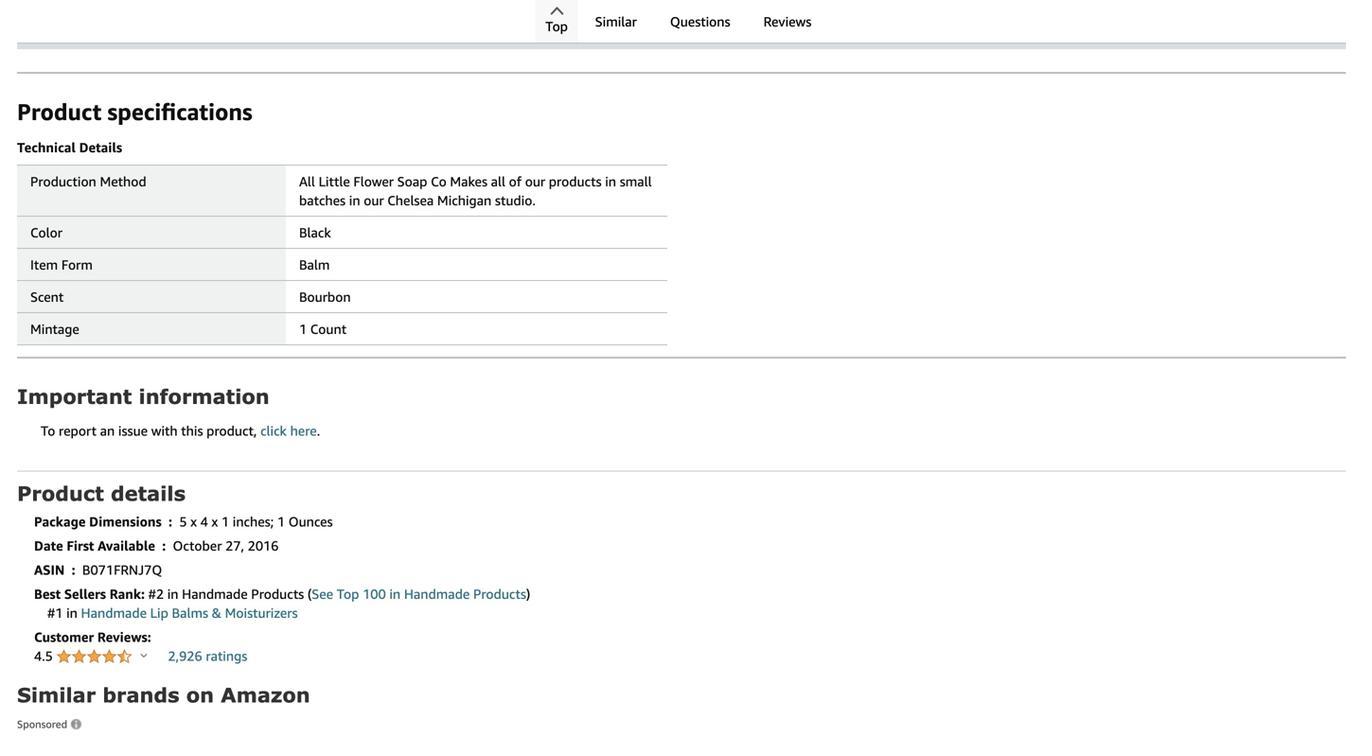 Task type: locate. For each thing, give the bounding box(es) containing it.
in
[[605, 174, 616, 189], [349, 193, 360, 208], [167, 586, 178, 602], [389, 586, 401, 602], [66, 605, 78, 621]]

b071frnj7q
[[82, 562, 162, 578]]

sponsored
[[17, 719, 67, 731]]

questions
[[670, 14, 731, 29]]

0 horizontal spatial our
[[364, 193, 384, 208]]

our
[[525, 174, 545, 189], [364, 193, 384, 208]]

0 horizontal spatial similar
[[17, 683, 96, 707]]

soap
[[397, 174, 427, 189]]

1 right inches;
[[277, 514, 285, 530]]

2 horizontal spatial 1
[[299, 321, 307, 337]]

similar up sponsored button
[[17, 683, 96, 707]]

0 horizontal spatial products
[[251, 586, 304, 602]]

x
[[191, 514, 197, 530], [212, 514, 218, 530]]

x right 5
[[191, 514, 197, 530]]

method
[[100, 174, 146, 189]]

0 vertical spatial similar
[[595, 14, 637, 29]]

see
[[312, 586, 333, 602]]

0 vertical spatial product
[[17, 98, 102, 125]]

1 horizontal spatial x
[[212, 514, 218, 530]]

1 right 4
[[221, 514, 229, 530]]

1 product from the top
[[17, 98, 102, 125]]

similar left questions at the top of page
[[595, 14, 637, 29]]

1 horizontal spatial ‏
[[159, 538, 159, 554]]

handmade right 100 on the bottom of page
[[404, 586, 470, 602]]

‎ left october
[[169, 538, 169, 554]]

0 horizontal spatial top
[[337, 586, 359, 602]]

(
[[308, 586, 312, 602]]

product up technical details
[[17, 98, 102, 125]]

handmade down rank:
[[81, 605, 147, 621]]

2 vertical spatial ‎
[[79, 562, 79, 578]]

1 vertical spatial product
[[17, 481, 104, 506]]

1
[[299, 321, 307, 337], [221, 514, 229, 530], [277, 514, 285, 530]]

products
[[251, 586, 304, 602], [473, 586, 526, 602]]

asin
[[34, 562, 65, 578]]

our down flower
[[364, 193, 384, 208]]

similar
[[595, 14, 637, 29], [17, 683, 96, 707]]

on
[[186, 683, 214, 707]]

information
[[139, 384, 270, 408]]

‏ left 5
[[165, 514, 165, 530]]

handmade lip balms & moisturizers link
[[81, 605, 298, 621]]

top
[[546, 18, 568, 34], [337, 586, 359, 602]]

in right #1
[[66, 605, 78, 621]]

this
[[181, 423, 203, 439]]

2016
[[248, 538, 279, 554]]

4.5
[[34, 649, 56, 664]]

product
[[17, 98, 102, 125], [17, 481, 104, 506]]

package
[[34, 514, 86, 530]]

important
[[17, 384, 132, 408]]

0 horizontal spatial x
[[191, 514, 197, 530]]

to
[[41, 423, 55, 439]]

customer reviews:
[[34, 630, 151, 645]]

in right #2
[[167, 586, 178, 602]]

product for product specifications
[[17, 98, 102, 125]]

item
[[30, 257, 58, 273]]

‏ right asin
[[68, 562, 68, 578]]

our right of
[[525, 174, 545, 189]]

0 vertical spatial our
[[525, 174, 545, 189]]

4
[[200, 514, 208, 530]]

: left october
[[162, 538, 166, 554]]

count
[[310, 321, 347, 337]]

: left 5
[[169, 514, 172, 530]]

technical
[[17, 140, 76, 155]]

handmade up &
[[182, 586, 248, 602]]

product up package
[[17, 481, 104, 506]]

product details package dimensions                                     ‏                                         :                                     ‎ 5 x 4 x 1 inches; 1 ounces date first available                                     ‏                                         :                                     ‎ october 27, 2016 asin                                     ‏                                         :                                     ‎ b071frnj7q best sellers rank: #2 in handmade products ( see top 100 in handmade products ) #1 in handmade lip balms & moisturizers
[[17, 481, 530, 621]]

0 vertical spatial ‏
[[165, 514, 165, 530]]

technical details
[[17, 140, 122, 155]]

similar for similar brands on amazon
[[17, 683, 96, 707]]

1 horizontal spatial top
[[546, 18, 568, 34]]

dimensions
[[89, 514, 162, 530]]

brands
[[103, 683, 180, 707]]

similar brands on amazon
[[17, 683, 310, 707]]

1 horizontal spatial :
[[162, 538, 166, 554]]

1 vertical spatial similar
[[17, 683, 96, 707]]

top inside product details package dimensions                                     ‏                                         :                                     ‎ 5 x 4 x 1 inches; 1 ounces date first available                                     ‏                                         :                                     ‎ october 27, 2016 asin                                     ‏                                         :                                     ‎ b071frnj7q best sellers rank: #2 in handmade products ( see top 100 in handmade products ) #1 in handmade lip balms & moisturizers
[[337, 586, 359, 602]]

2,926
[[168, 649, 202, 664]]

#1
[[47, 605, 63, 621]]

of
[[509, 174, 522, 189]]

0 horizontal spatial :
[[72, 562, 75, 578]]

production
[[30, 174, 96, 189]]

: right asin
[[72, 562, 75, 578]]

1 horizontal spatial similar
[[595, 14, 637, 29]]

popover image
[[141, 653, 147, 658]]

mintage
[[30, 321, 79, 337]]

2 vertical spatial ‏
[[68, 562, 68, 578]]

to report an issue with this product, click here .
[[41, 423, 320, 439]]

:
[[169, 514, 172, 530], [162, 538, 166, 554], [72, 562, 75, 578]]

batches
[[299, 193, 346, 208]]

click here link
[[260, 423, 317, 439]]

‏ right available
[[159, 538, 159, 554]]

scent
[[30, 289, 64, 305]]

1 horizontal spatial products
[[473, 586, 526, 602]]

with
[[151, 423, 178, 439]]

x right 4
[[212, 514, 218, 530]]

report
[[59, 423, 97, 439]]

‎
[[176, 514, 176, 530], [169, 538, 169, 554], [79, 562, 79, 578]]

product inside product details package dimensions                                     ‏                                         :                                     ‎ 5 x 4 x 1 inches; 1 ounces date first available                                     ‏                                         :                                     ‎ october 27, 2016 asin                                     ‏                                         :                                     ‎ b071frnj7q best sellers rank: #2 in handmade products ( see top 100 in handmade products ) #1 in handmade lip balms & moisturizers
[[17, 481, 104, 506]]

2 product from the top
[[17, 481, 104, 506]]

all
[[491, 174, 506, 189]]

‎ left 5
[[176, 514, 176, 530]]

1 vertical spatial top
[[337, 586, 359, 602]]

michigan
[[437, 193, 492, 208]]

2 horizontal spatial ‎
[[176, 514, 176, 530]]

1 vertical spatial our
[[364, 193, 384, 208]]

2 horizontal spatial :
[[169, 514, 172, 530]]

rank:
[[110, 586, 145, 602]]

1 vertical spatial ‎
[[169, 538, 169, 554]]

27,
[[225, 538, 244, 554]]

handmade
[[182, 586, 248, 602], [404, 586, 470, 602], [81, 605, 147, 621]]

in left small
[[605, 174, 616, 189]]

0 horizontal spatial handmade
[[81, 605, 147, 621]]

‏
[[165, 514, 165, 530], [159, 538, 159, 554], [68, 562, 68, 578]]

1 horizontal spatial 1
[[277, 514, 285, 530]]

&
[[212, 605, 222, 621]]

balms
[[172, 605, 208, 621]]

2 horizontal spatial ‏
[[165, 514, 165, 530]]

production method
[[30, 174, 146, 189]]

1 left the count
[[299, 321, 307, 337]]

‎ down first
[[79, 562, 79, 578]]



Task type: describe. For each thing, give the bounding box(es) containing it.
.
[[317, 423, 320, 439]]

issue
[[118, 423, 148, 439]]

2 products from the left
[[473, 586, 526, 602]]

1 vertical spatial ‏
[[159, 538, 159, 554]]

ounces
[[289, 514, 333, 530]]

item form
[[30, 257, 93, 273]]

first
[[67, 538, 94, 554]]

2,926 ratings link
[[168, 649, 247, 664]]

reviews:
[[97, 630, 151, 645]]

see top 100 in handmade products link
[[312, 586, 526, 602]]

black
[[299, 225, 331, 240]]

4.5 button
[[34, 649, 147, 667]]

reviews
[[764, 14, 812, 29]]

an
[[100, 423, 115, 439]]

all little flower soap co makes all of our products in small batches in our chelsea michigan studio.
[[299, 174, 652, 208]]

0 horizontal spatial ‏
[[68, 562, 68, 578]]

studio.
[[495, 193, 536, 208]]

2 horizontal spatial handmade
[[404, 586, 470, 602]]

0 vertical spatial :
[[169, 514, 172, 530]]

0 horizontal spatial 1
[[221, 514, 229, 530]]

lip
[[150, 605, 168, 621]]

sellers
[[64, 586, 106, 602]]

)
[[526, 586, 530, 602]]

product for product details package dimensions                                     ‏                                         :                                     ‎ 5 x 4 x 1 inches; 1 ounces date first available                                     ‏                                         :                                     ‎ october 27, 2016 asin                                     ‏                                         :                                     ‎ b071frnj7q best sellers rank: #2 in handmade products ( see top 100 in handmade products ) #1 in handmade lip balms & moisturizers
[[17, 481, 104, 506]]

important information
[[17, 384, 270, 408]]

1 horizontal spatial handmade
[[182, 586, 248, 602]]

2 vertical spatial :
[[72, 562, 75, 578]]

details
[[79, 140, 122, 155]]

makes
[[450, 174, 488, 189]]

0 vertical spatial ‎
[[176, 514, 176, 530]]

1 x from the left
[[191, 514, 197, 530]]

1 horizontal spatial our
[[525, 174, 545, 189]]

co
[[431, 174, 447, 189]]

1 horizontal spatial ‎
[[169, 538, 169, 554]]

specifications
[[107, 98, 253, 125]]

in right 100 on the bottom of page
[[389, 586, 401, 602]]

click
[[260, 423, 287, 439]]

product specifications
[[17, 98, 253, 125]]

holly and justin rutt of the little flower soap co pouring balm image
[[455, 0, 797, 27]]

color
[[30, 225, 62, 240]]

details
[[111, 481, 186, 506]]

similar for similar
[[595, 14, 637, 29]]

products
[[549, 174, 602, 189]]

october
[[173, 538, 222, 554]]

2 x from the left
[[212, 514, 218, 530]]

#2
[[148, 586, 164, 602]]

flower
[[354, 174, 394, 189]]

1 vertical spatial :
[[162, 538, 166, 554]]

ratings
[[206, 649, 247, 664]]

in down flower
[[349, 193, 360, 208]]

the little flower soap co logo on eucalyptus image
[[17, 0, 1364, 49]]

1 count
[[299, 321, 347, 337]]

little
[[319, 174, 350, 189]]

form
[[61, 257, 93, 273]]

balm
[[299, 257, 330, 273]]

0 horizontal spatial ‎
[[79, 562, 79, 578]]

here
[[290, 423, 317, 439]]

inches;
[[233, 514, 274, 530]]

available
[[98, 538, 155, 554]]

chelsea
[[388, 193, 434, 208]]

small
[[620, 174, 652, 189]]

product,
[[207, 423, 257, 439]]

sponsored button
[[17, 715, 83, 734]]

customer
[[34, 630, 94, 645]]

1 products from the left
[[251, 586, 304, 602]]

100
[[363, 586, 386, 602]]

date
[[34, 538, 63, 554]]

moisturizers
[[225, 605, 298, 621]]

2,926 ratings
[[168, 649, 247, 664]]

0 vertical spatial top
[[546, 18, 568, 34]]

amazon
[[221, 683, 310, 707]]

best
[[34, 586, 61, 602]]

all
[[299, 174, 315, 189]]

bourbon
[[299, 289, 351, 305]]

5
[[179, 514, 187, 530]]



Task type: vqa. For each thing, say whether or not it's contained in the screenshot.


